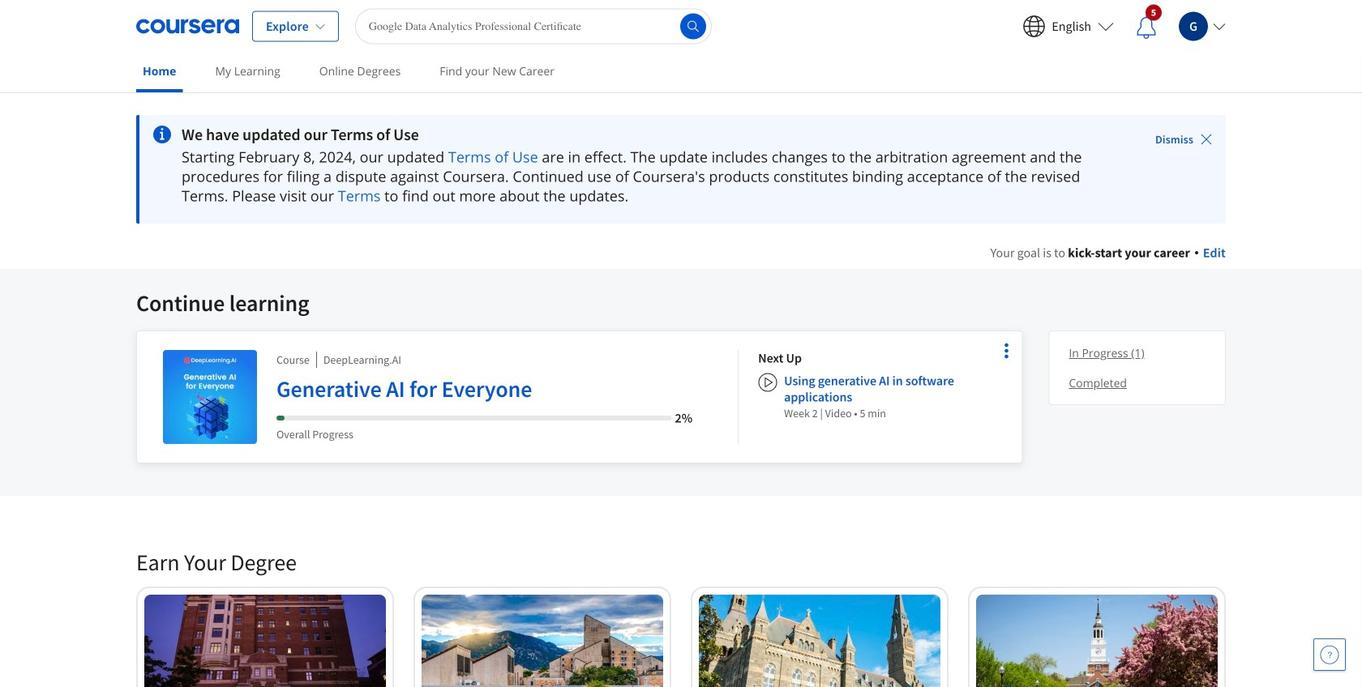 Task type: describe. For each thing, give the bounding box(es) containing it.
What do you want to learn? text field
[[355, 9, 712, 44]]

information: we have updated our terms of use element
[[182, 125, 1111, 144]]

help center image
[[1321, 646, 1340, 665]]

generative ai for everyone image
[[163, 350, 257, 445]]



Task type: locate. For each thing, give the bounding box(es) containing it.
earn your degree collection element
[[127, 522, 1236, 688]]

coursera image
[[136, 13, 239, 39]]

None search field
[[355, 9, 712, 44]]

more option for generative ai for everyone image
[[996, 340, 1018, 363]]

main content
[[0, 95, 1363, 688]]



Task type: vqa. For each thing, say whether or not it's contained in the screenshot.
information: we have updated our terms of use element
yes



